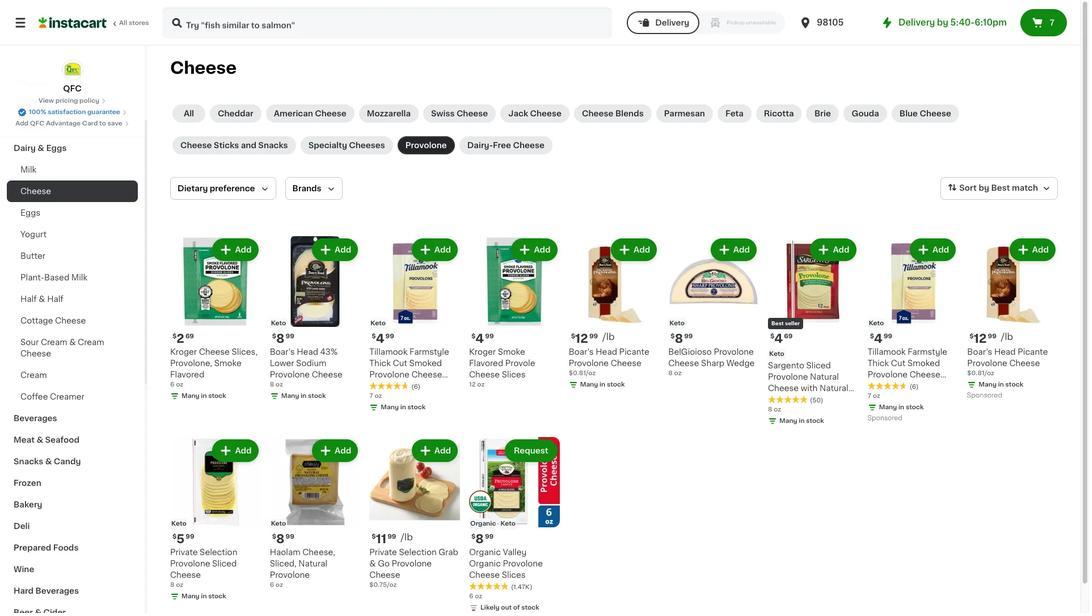 Task type: vqa. For each thing, say whether or not it's contained in the screenshot.
$ 8 99 corresponding to Haolam Cheese, Sliced, Natural Provolone
yes



Task type: locate. For each thing, give the bounding box(es) containing it.
snacks inside 'link'
[[14, 458, 43, 465]]

provolone inside haolam cheese, sliced, natural provolone 6 oz
[[270, 571, 310, 579]]

natural
[[811, 373, 839, 381], [820, 384, 849, 392], [299, 560, 328, 568]]

natural inside haolam cheese, sliced, natural provolone 6 oz
[[299, 560, 328, 568]]

lower
[[270, 359, 294, 367]]

1 4 from the left
[[476, 332, 484, 344]]

0 horizontal spatial private
[[170, 549, 198, 556]]

provolone inside boar's head 43% lower sodium provolone cheese 8 oz
[[270, 370, 310, 378]]

qfc
[[63, 85, 82, 93], [30, 120, 44, 127]]

add for sargento sliced provolone natural cheese with natural smoke flavor
[[834, 246, 850, 254]]

1 horizontal spatial 7 oz
[[868, 393, 881, 399]]

0 vertical spatial sponsored badge image
[[968, 392, 1002, 399]]

$ 8 99
[[272, 332, 295, 344], [671, 332, 693, 344], [472, 533, 494, 545], [272, 533, 295, 545]]

0 horizontal spatial kroger
[[170, 348, 197, 356]]

& for eggs
[[38, 144, 44, 152]]

8 down $ 5 99
[[170, 582, 175, 588]]

private inside "private selection grab & go provolone cheese $0.75/oz"
[[370, 549, 397, 556]]

1 private from the left
[[170, 549, 198, 556]]

boar's up the lower
[[270, 348, 295, 356]]

all left stores
[[119, 20, 127, 26]]

8 inside boar's head 43% lower sodium provolone cheese 8 oz
[[270, 381, 274, 388]]

flavored
[[469, 359, 504, 367], [170, 370, 204, 378]]

kroger smoke flavored provole cheese slices 12 oz
[[469, 348, 536, 388]]

5
[[177, 533, 185, 545]]

1 vertical spatial sponsored badge image
[[868, 415, 903, 422]]

beverages down wine link
[[35, 587, 79, 595]]

swiss
[[431, 110, 455, 118]]

organic up "6 oz"
[[469, 560, 501, 568]]

0 horizontal spatial smoked
[[410, 359, 442, 367]]

request button
[[506, 440, 557, 461]]

69 right 2
[[186, 333, 194, 339]]

1 vertical spatial eggs
[[20, 209, 40, 217]]

natural up (50) on the bottom right
[[820, 384, 849, 392]]

1 cut from the left
[[393, 359, 408, 367]]

hard beverages link
[[7, 580, 138, 602]]

provolone inside sargento sliced provolone natural cheese with natural smoke flavor
[[769, 373, 809, 381]]

provolone inside private selection provolone sliced cheese 8 oz
[[170, 560, 210, 568]]

0 horizontal spatial picante
[[620, 348, 650, 356]]

1 horizontal spatial all
[[184, 110, 194, 118]]

1 horizontal spatial $12.99 per pound element
[[968, 331, 1059, 346]]

blue cheese link
[[892, 104, 960, 123]]

3 $ 4 99 from the left
[[871, 332, 893, 344]]

by left 5:40-
[[938, 18, 949, 27]]

many in stock
[[581, 381, 625, 388], [979, 381, 1024, 388], [182, 393, 226, 399], [281, 393, 326, 399], [381, 404, 426, 410], [880, 404, 924, 410], [780, 418, 825, 424], [182, 593, 226, 600]]

gouda
[[852, 110, 880, 118]]

eggs up yogurt
[[20, 209, 40, 217]]

kroger
[[170, 348, 197, 356], [469, 348, 496, 356]]

1 vertical spatial milk
[[71, 274, 88, 282]]

boar's down $ 12 99 /lb
[[569, 348, 594, 356]]

1 horizontal spatial selection
[[399, 549, 437, 556]]

& for half
[[39, 295, 45, 303]]

1 vertical spatial organic
[[469, 549, 501, 556]]

smoke up 8 oz
[[769, 395, 796, 403]]

0 vertical spatial 6
[[170, 381, 175, 388]]

1 vertical spatial qfc
[[30, 120, 44, 127]]

eggs inside eggs link
[[20, 209, 40, 217]]

service type group
[[627, 11, 786, 34]]

flavored left provole at the left of page
[[469, 359, 504, 367]]

natural for cheese,
[[299, 560, 328, 568]]

2 kroger from the left
[[469, 348, 496, 356]]

dietary preference
[[178, 184, 255, 192]]

add for boar's head picante provolone cheese
[[634, 246, 651, 254]]

sodium
[[296, 359, 327, 367]]

99 inside $ 11 99
[[388, 534, 397, 540]]

2 horizontal spatial /lb
[[1002, 332, 1014, 341]]

1 tillamook farmstyle thick cut smoked provolone cheese slices from the left
[[370, 348, 449, 390]]

eggs inside dairy & eggs 'link'
[[46, 144, 67, 152]]

1 horizontal spatial 6
[[270, 582, 274, 588]]

1 horizontal spatial kroger
[[469, 348, 496, 356]]

cheese blends link
[[574, 104, 652, 123]]

american cheese
[[274, 110, 347, 118]]

& up cottage
[[39, 295, 45, 303]]

69 inside $ 2 69
[[186, 333, 194, 339]]

0 horizontal spatial qfc
[[30, 120, 44, 127]]

& for candy
[[45, 458, 52, 465]]

8 down the lower
[[270, 381, 274, 388]]

1 vertical spatial by
[[979, 184, 990, 192]]

1 vertical spatial flavored
[[170, 370, 204, 378]]

view pricing policy link
[[39, 97, 106, 106]]

pricing
[[55, 98, 78, 104]]

/lb for 12
[[1002, 332, 1014, 341]]

dietary preference button
[[170, 177, 276, 200]]

all left cheddar link
[[184, 110, 194, 118]]

stock
[[607, 381, 625, 388], [1006, 381, 1024, 388], [208, 393, 226, 399], [308, 393, 326, 399], [408, 404, 426, 410], [907, 404, 924, 410], [807, 418, 825, 424], [208, 593, 226, 600], [522, 605, 540, 611]]

1 horizontal spatial half
[[47, 295, 64, 303]]

None search field
[[162, 7, 613, 39]]

1 picante from the left
[[620, 348, 650, 356]]

0 horizontal spatial selection
[[200, 549, 238, 556]]

provolone inside belgioioso provolone cheese sharp wedge 8 oz
[[714, 348, 754, 356]]

0 vertical spatial qfc
[[63, 85, 82, 93]]

1 vertical spatial smoke
[[214, 359, 242, 367]]

milk right based at the left of page
[[71, 274, 88, 282]]

$ 8 99 up the lower
[[272, 332, 295, 344]]

head inside boar's head 43% lower sodium provolone cheese 8 oz
[[297, 348, 318, 356]]

0 horizontal spatial delivery
[[656, 19, 690, 27]]

$ 8 99 down organic keto
[[472, 533, 494, 545]]

98105
[[817, 18, 844, 27]]

1 farmstyle from the left
[[410, 348, 449, 356]]

1 horizontal spatial sliced
[[807, 361, 832, 369]]

2 $ 4 99 from the left
[[372, 332, 394, 344]]

sort by
[[960, 184, 990, 192]]

0 horizontal spatial tillamook farmstyle thick cut smoked provolone cheese slices
[[370, 348, 449, 390]]

wine
[[14, 565, 34, 573]]

hard beverages
[[14, 587, 79, 595]]

8 down sargento sliced provolone natural cheese with natural smoke flavor
[[769, 406, 773, 412]]

private inside private selection provolone sliced cheese 8 oz
[[170, 549, 198, 556]]

private up go
[[370, 549, 397, 556]]

cheese inside kroger cheese slices, provolone, smoke flavored 6 oz
[[199, 348, 230, 356]]

2 $12.99 per pound element from the left
[[968, 331, 1059, 346]]

1 head from the left
[[297, 348, 318, 356]]

sliced inside sargento sliced provolone natural cheese with natural smoke flavor
[[807, 361, 832, 369]]

milk link
[[7, 159, 138, 181]]

$ 12 99 /lb
[[571, 332, 615, 344]]

oz inside private selection provolone sliced cheese 8 oz
[[176, 582, 184, 588]]

0 vertical spatial flavored
[[469, 359, 504, 367]]

head down $ 12 99 /lb
[[596, 348, 618, 356]]

butter link
[[7, 245, 138, 267]]

& inside "link"
[[37, 436, 43, 444]]

/lb inside $11.99 per pound element
[[401, 533, 413, 542]]

7 inside 7 button
[[1051, 19, 1055, 27]]

eggs down advantage
[[46, 144, 67, 152]]

sticks
[[214, 141, 239, 149]]

0 vertical spatial organic
[[471, 521, 496, 527]]

69 down the best seller
[[785, 333, 793, 339]]

2 private from the left
[[370, 549, 397, 556]]

1 thick from the left
[[370, 359, 391, 367]]

0 horizontal spatial /lb
[[401, 533, 413, 542]]

$ 8 99 up belgioioso
[[671, 332, 693, 344]]

beverages down coffee
[[14, 414, 57, 422]]

0 horizontal spatial 6
[[170, 381, 175, 388]]

$ 8 99 up haolam
[[272, 533, 295, 545]]

dairy & eggs
[[14, 144, 67, 152]]

$0.81/oz down $ 12 99
[[968, 370, 995, 376]]

snacks up frozen on the bottom of the page
[[14, 458, 43, 465]]

delivery for delivery by 5:40-6:10pm
[[899, 18, 936, 27]]

qfc down 100%
[[30, 120, 44, 127]]

$ 8 99 for organic valley organic provolone cheese slices
[[472, 533, 494, 545]]

69 for 4
[[785, 333, 793, 339]]

add button for boar's head picante provolone cheese
[[613, 240, 656, 260]]

snacks right and
[[258, 141, 288, 149]]

flavored down provolone,
[[170, 370, 204, 378]]

all for all
[[184, 110, 194, 118]]

many
[[581, 381, 599, 388], [979, 381, 997, 388], [182, 393, 200, 399], [281, 393, 299, 399], [381, 404, 399, 410], [880, 404, 898, 410], [780, 418, 798, 424], [182, 593, 200, 600]]

smoke down slices,
[[214, 359, 242, 367]]

organic for organic valley organic provolone cheese slices
[[469, 549, 501, 556]]

best left seller
[[772, 321, 784, 326]]

by for sort
[[979, 184, 990, 192]]

haolam
[[270, 549, 301, 556]]

out
[[501, 605, 512, 611]]

0 horizontal spatial all
[[119, 20, 127, 26]]

& right dairy
[[38, 144, 44, 152]]

2 horizontal spatial $ 4 99
[[871, 332, 893, 344]]

provolone,
[[170, 359, 212, 367]]

organic left valley in the left of the page
[[469, 549, 501, 556]]

0 horizontal spatial boar's
[[270, 348, 295, 356]]

best match
[[992, 184, 1039, 192]]

oz
[[675, 370, 682, 376], [176, 381, 184, 388], [478, 381, 485, 388], [276, 381, 283, 388], [375, 393, 382, 399], [873, 393, 881, 399], [774, 406, 782, 412], [176, 582, 184, 588], [276, 582, 283, 588], [475, 593, 483, 600]]

& left go
[[370, 560, 376, 568]]

1 horizontal spatial by
[[979, 184, 990, 192]]

2 (6) from the left
[[910, 384, 919, 390]]

& right meat
[[37, 436, 43, 444]]

boar's for /lb
[[569, 348, 594, 356]]

stores
[[129, 20, 149, 26]]

0 horizontal spatial flavored
[[170, 370, 204, 378]]

2 boar's from the left
[[569, 348, 594, 356]]

1 horizontal spatial boar's
[[569, 348, 594, 356]]

sliced inside private selection provolone sliced cheese 8 oz
[[212, 560, 237, 568]]

sponsored badge image
[[968, 392, 1002, 399], [868, 415, 903, 422]]

add button for belgioioso provolone cheese sharp wedge
[[712, 240, 756, 260]]

12 for $ 12 99
[[974, 332, 987, 344]]

1 horizontal spatial head
[[596, 348, 618, 356]]

$ inside $ 5 99
[[173, 534, 177, 540]]

add for private selection provolone sliced cheese
[[235, 447, 252, 454]]

0 horizontal spatial cut
[[393, 359, 408, 367]]

1 horizontal spatial delivery
[[899, 18, 936, 27]]

1 horizontal spatial farmstyle
[[908, 348, 948, 356]]

1 horizontal spatial boar's head picante provolone cheese $0.81/oz
[[968, 348, 1049, 376]]

brie link
[[807, 104, 840, 123]]

bakery link
[[7, 494, 138, 515]]

by inside field
[[979, 184, 990, 192]]

8 up the lower
[[276, 332, 285, 344]]

head up sodium
[[297, 348, 318, 356]]

1 vertical spatial beverages
[[35, 587, 79, 595]]

best inside best match sort by field
[[992, 184, 1011, 192]]

1 selection from the left
[[200, 549, 238, 556]]

view pricing policy
[[39, 98, 99, 104]]

qfc up view pricing policy link
[[63, 85, 82, 93]]

8 up haolam
[[276, 533, 285, 545]]

all stores link
[[39, 7, 150, 39]]

jack cheese
[[509, 110, 562, 118]]

product group containing 11
[[370, 437, 460, 590]]

yogurt link
[[7, 224, 138, 245]]

1 7 oz from the left
[[370, 393, 382, 399]]

69
[[186, 333, 194, 339], [785, 333, 793, 339]]

2 horizontal spatial head
[[995, 348, 1017, 356]]

1 $ 4 99 from the left
[[472, 332, 494, 344]]

smoke up provole at the left of page
[[498, 348, 526, 356]]

0 horizontal spatial $0.81/oz
[[569, 370, 596, 376]]

0 horizontal spatial farmstyle
[[410, 348, 449, 356]]

head for /lb
[[596, 348, 618, 356]]

private for go
[[370, 549, 397, 556]]

half down "plant-"
[[20, 295, 37, 303]]

0 vertical spatial by
[[938, 18, 949, 27]]

1 boar's from the left
[[270, 348, 295, 356]]

cheese inside sargento sliced provolone natural cheese with natural smoke flavor
[[769, 384, 799, 392]]

gouda link
[[844, 104, 888, 123]]

2 head from the left
[[596, 348, 618, 356]]

2 vertical spatial 6
[[469, 593, 474, 600]]

add for boar's head 43% lower sodium provolone cheese
[[335, 246, 352, 254]]

best left match
[[992, 184, 1011, 192]]

preference
[[210, 184, 255, 192]]

1 vertical spatial sliced
[[212, 560, 237, 568]]

2 tillamook farmstyle thick cut smoked provolone cheese slices from the left
[[868, 348, 948, 390]]

1 horizontal spatial qfc
[[63, 85, 82, 93]]

slices inside organic valley organic provolone cheese slices
[[502, 571, 526, 579]]

2 horizontal spatial smoke
[[769, 395, 796, 403]]

coffee creamer
[[20, 393, 84, 401]]

private selection grab & go provolone cheese $0.75/oz
[[370, 549, 459, 588]]

product group containing 5
[[170, 437, 261, 604]]

1 horizontal spatial snacks
[[258, 141, 288, 149]]

sliced,
[[270, 560, 297, 568]]

2 half from the left
[[47, 295, 64, 303]]

thanksgiving link
[[7, 94, 138, 116]]

0 vertical spatial snacks
[[258, 141, 288, 149]]

1 kroger from the left
[[170, 348, 197, 356]]

1 horizontal spatial 69
[[785, 333, 793, 339]]

2 tillamook from the left
[[868, 348, 906, 356]]

cheese
[[170, 60, 237, 76], [315, 110, 347, 118], [457, 110, 488, 118], [531, 110, 562, 118], [582, 110, 614, 118], [920, 110, 952, 118], [181, 141, 212, 149], [513, 141, 545, 149], [20, 187, 51, 195], [55, 317, 86, 325], [199, 348, 230, 356], [20, 350, 51, 358], [611, 359, 642, 367], [669, 359, 700, 367], [1010, 359, 1041, 367], [469, 370, 500, 378], [312, 370, 343, 378], [412, 370, 443, 378], [910, 370, 941, 378], [769, 384, 799, 392], [170, 571, 201, 579], [469, 571, 500, 579], [370, 571, 400, 579]]

69 inside $ 4 69
[[785, 333, 793, 339]]

4 4 from the left
[[875, 332, 883, 344]]

smoke inside kroger smoke flavored provole cheese slices 12 oz
[[498, 348, 526, 356]]

2 horizontal spatial 6
[[469, 593, 474, 600]]

private down $ 5 99
[[170, 549, 198, 556]]

2 $0.81/oz from the left
[[968, 370, 995, 376]]

1 horizontal spatial private
[[370, 549, 397, 556]]

1 horizontal spatial sponsored badge image
[[968, 392, 1002, 399]]

& left candy
[[45, 458, 52, 465]]

0 vertical spatial all
[[119, 20, 127, 26]]

kroger for cheese
[[170, 348, 197, 356]]

head
[[297, 348, 318, 356], [596, 348, 618, 356], [995, 348, 1017, 356]]

provolone inside organic valley organic provolone cheese slices
[[503, 560, 543, 568]]

product group
[[170, 236, 261, 403], [270, 236, 361, 403], [370, 236, 460, 414], [469, 236, 560, 389], [569, 236, 660, 391], [669, 236, 760, 378], [769, 236, 859, 428], [868, 236, 959, 424], [968, 236, 1059, 402], [170, 437, 261, 604], [270, 437, 361, 590], [370, 437, 460, 590], [469, 437, 560, 613]]

2 picante from the left
[[1019, 348, 1049, 356]]

1 horizontal spatial 12
[[576, 332, 589, 344]]

kroger inside kroger smoke flavored provole cheese slices 12 oz
[[469, 348, 496, 356]]

qfc logo image
[[62, 59, 83, 81]]

12 inside $ 12 99 /lb
[[576, 332, 589, 344]]

8 oz
[[769, 406, 782, 412]]

1 horizontal spatial /lb
[[603, 332, 615, 341]]

dairy-
[[468, 141, 493, 149]]

/lb
[[603, 332, 615, 341], [1002, 332, 1014, 341], [401, 533, 413, 542]]

1 horizontal spatial cut
[[892, 359, 906, 367]]

flavored inside kroger cheese slices, provolone, smoke flavored 6 oz
[[170, 370, 204, 378]]

3 head from the left
[[995, 348, 1017, 356]]

0 vertical spatial beverages
[[14, 414, 57, 422]]

picante for first $12.99 per pound element from right
[[1019, 348, 1049, 356]]

butter
[[20, 252, 45, 260]]

go
[[378, 560, 390, 568]]

head for 8
[[297, 348, 318, 356]]

cheeses
[[349, 141, 385, 149]]

product group containing 2
[[170, 236, 261, 403]]

sour cream & cream cheese link
[[7, 332, 138, 364]]

1 $0.81/oz from the left
[[569, 370, 596, 376]]

0 horizontal spatial sponsored badge image
[[868, 415, 903, 422]]

smoke inside kroger cheese slices, provolone, smoke flavored 6 oz
[[214, 359, 242, 367]]

6 oz
[[469, 593, 483, 600]]

natural up with
[[811, 373, 839, 381]]

delivery inside button
[[656, 19, 690, 27]]

1 horizontal spatial flavored
[[469, 359, 504, 367]]

2 selection from the left
[[399, 549, 437, 556]]

0 horizontal spatial milk
[[20, 166, 37, 174]]

boar's down $ 12 99
[[968, 348, 993, 356]]

head down $ 12 99
[[995, 348, 1017, 356]]

add button for private selection grab & go provolone cheese
[[413, 440, 457, 461]]

brands button
[[285, 177, 343, 200]]

0 horizontal spatial boar's head picante provolone cheese $0.81/oz
[[569, 348, 650, 376]]

selection inside "private selection grab & go provolone cheese $0.75/oz"
[[399, 549, 437, 556]]

boar's head picante provolone cheese $0.81/oz down $ 12 99 /lb
[[569, 348, 650, 376]]

7 button
[[1021, 9, 1068, 36]]

& down cottage cheese link
[[69, 338, 76, 346]]

$0.81/oz
[[569, 370, 596, 376], [968, 370, 995, 376]]

2 vertical spatial smoke
[[769, 395, 796, 403]]

0 horizontal spatial eggs
[[20, 209, 40, 217]]

american
[[274, 110, 313, 118]]

add inside "add qfc advantage card to save" link
[[15, 120, 28, 127]]

feta
[[726, 110, 744, 118]]

$12.99 per pound element
[[569, 331, 660, 346], [968, 331, 1059, 346]]

dietary
[[178, 184, 208, 192]]

2 69 from the left
[[785, 333, 793, 339]]

1 vertical spatial snacks
[[14, 458, 43, 465]]

all stores
[[119, 20, 149, 26]]

1 horizontal spatial tillamook
[[868, 348, 906, 356]]

$ inside $ 12 99 /lb
[[571, 333, 576, 339]]

oz inside belgioioso provolone cheese sharp wedge 8 oz
[[675, 370, 682, 376]]

0 horizontal spatial thick
[[370, 359, 391, 367]]

1 horizontal spatial smoke
[[498, 348, 526, 356]]

add for tillamook farmstyle thick cut smoked provolone cheese slices
[[435, 246, 451, 254]]

0 horizontal spatial $12.99 per pound element
[[569, 331, 660, 346]]

natural down the cheese,
[[299, 560, 328, 568]]

8 down organic keto
[[476, 533, 484, 545]]

slices inside kroger smoke flavored provole cheese slices 12 oz
[[502, 370, 526, 378]]

organic down item badge image
[[471, 521, 496, 527]]

plant-based milk link
[[7, 267, 138, 288]]

1 horizontal spatial tillamook farmstyle thick cut smoked provolone cheese slices
[[868, 348, 948, 390]]

kroger for smoke
[[469, 348, 496, 356]]

2 horizontal spatial boar's
[[968, 348, 993, 356]]

boar's inside boar's head 43% lower sodium provolone cheese 8 oz
[[270, 348, 295, 356]]

provolone
[[406, 141, 447, 149], [714, 348, 754, 356], [569, 359, 609, 367], [968, 359, 1008, 367], [270, 370, 310, 378], [370, 370, 410, 378], [868, 370, 908, 378], [769, 373, 809, 381], [170, 560, 210, 568], [503, 560, 543, 568], [392, 560, 432, 568], [270, 571, 310, 579]]

boar's head picante provolone cheese $0.81/oz down $ 12 99
[[968, 348, 1049, 376]]

0 vertical spatial sliced
[[807, 361, 832, 369]]

$ 4 99
[[472, 332, 494, 344], [372, 332, 394, 344], [871, 332, 893, 344]]

wine link
[[7, 559, 138, 580]]

1 horizontal spatial picante
[[1019, 348, 1049, 356]]

1 horizontal spatial milk
[[71, 274, 88, 282]]

in
[[600, 381, 606, 388], [999, 381, 1005, 388], [201, 393, 207, 399], [301, 393, 307, 399], [401, 404, 406, 410], [899, 404, 905, 410], [799, 418, 805, 424], [201, 593, 207, 600]]

milk down dairy
[[20, 166, 37, 174]]

add for kroger cheese slices, provolone, smoke flavored
[[235, 246, 252, 254]]

2 vertical spatial natural
[[299, 560, 328, 568]]

0 vertical spatial best
[[992, 184, 1011, 192]]

12 for $ 12 99 /lb
[[576, 332, 589, 344]]

0 vertical spatial smoke
[[498, 348, 526, 356]]

$ inside $ 11 99
[[372, 534, 376, 540]]

$0.81/oz down $ 12 99 /lb
[[569, 370, 596, 376]]

1 horizontal spatial best
[[992, 184, 1011, 192]]

by right "sort"
[[979, 184, 990, 192]]

0 vertical spatial natural
[[811, 373, 839, 381]]

selection inside private selection provolone sliced cheese 8 oz
[[200, 549, 238, 556]]

0 horizontal spatial 69
[[186, 333, 194, 339]]

1 horizontal spatial 7
[[868, 393, 872, 399]]

smoke
[[498, 348, 526, 356], [214, 359, 242, 367], [769, 395, 796, 403]]

kroger inside kroger cheese slices, provolone, smoke flavored 6 oz
[[170, 348, 197, 356]]

$ 4 99 for the add button associated with tillamook farmstyle thick cut smoked provolone cheese slices
[[372, 332, 394, 344]]

0 horizontal spatial (6)
[[412, 384, 421, 390]]

thanksgiving
[[14, 101, 68, 109]]

$ 4 99 for the add button corresponding to kroger smoke flavored provole cheese slices
[[472, 332, 494, 344]]

0 horizontal spatial 7 oz
[[370, 393, 382, 399]]

cheese inside the 'sour cream & cream cheese'
[[20, 350, 51, 358]]

0 horizontal spatial half
[[20, 295, 37, 303]]

0 horizontal spatial $ 4 99
[[372, 332, 394, 344]]

0 horizontal spatial tillamook
[[370, 348, 408, 356]]

half down plant-based milk
[[47, 295, 64, 303]]

cream down cottage cheese
[[41, 338, 67, 346]]

8 down belgioioso
[[669, 370, 673, 376]]

1 horizontal spatial $ 4 99
[[472, 332, 494, 344]]

0 vertical spatial eggs
[[46, 144, 67, 152]]

0 horizontal spatial smoke
[[214, 359, 242, 367]]

1 vertical spatial 6
[[270, 582, 274, 588]]

1 half from the left
[[20, 295, 37, 303]]

1 (6) from the left
[[412, 384, 421, 390]]

cut
[[393, 359, 408, 367], [892, 359, 906, 367]]

0 horizontal spatial sliced
[[212, 560, 237, 568]]

parmesan link
[[657, 104, 714, 123]]

8 inside private selection provolone sliced cheese 8 oz
[[170, 582, 175, 588]]

/lb inside $ 12 99 /lb
[[603, 332, 615, 341]]

dairy & eggs link
[[7, 137, 138, 159]]

add for kroger smoke flavored provole cheese slices
[[534, 246, 551, 254]]

100% satisfaction guarantee button
[[18, 106, 127, 117]]

1 69 from the left
[[186, 333, 194, 339]]

$ 8 99 for boar's head 43% lower sodium provolone cheese
[[272, 332, 295, 344]]

selection for provolone
[[200, 549, 238, 556]]



Task type: describe. For each thing, give the bounding box(es) containing it.
11
[[376, 533, 387, 545]]

swiss cheese
[[431, 110, 488, 118]]

cottage cheese
[[20, 317, 86, 325]]

view
[[39, 98, 54, 104]]

1 boar's head picante provolone cheese $0.81/oz from the left
[[569, 348, 650, 376]]

brands
[[293, 184, 322, 192]]

cheese inside organic valley organic provolone cheese slices
[[469, 571, 500, 579]]

of
[[514, 605, 520, 611]]

cheddar
[[218, 110, 254, 118]]

cheese inside "private selection grab & go provolone cheese $0.75/oz"
[[370, 571, 400, 579]]

cheese sticks and snacks
[[181, 141, 288, 149]]

sponsored badge image for boar's head picante provolone cheese
[[968, 392, 1002, 399]]

foods
[[53, 544, 79, 552]]

frozen link
[[7, 472, 138, 494]]

/lb for 11
[[401, 533, 413, 542]]

$ 5 99
[[173, 533, 194, 545]]

3 4 from the left
[[376, 332, 385, 344]]

& inside the 'sour cream & cream cheese'
[[69, 338, 76, 346]]

specialty
[[309, 141, 347, 149]]

parmesan
[[665, 110, 706, 118]]

2 boar's head picante provolone cheese $0.81/oz from the left
[[968, 348, 1049, 376]]

all link
[[173, 104, 205, 123]]

organic for organic keto
[[471, 521, 496, 527]]

organic valley organic provolone cheese slices
[[469, 549, 543, 579]]

2 cut from the left
[[892, 359, 906, 367]]

2 farmstyle from the left
[[908, 348, 948, 356]]

add for haolam cheese, sliced, natural provolone
[[335, 447, 352, 454]]

sharp
[[702, 359, 725, 367]]

$ 8 99 for haolam cheese, sliced, natural provolone
[[272, 533, 295, 545]]

99 inside $ 12 99 /lb
[[590, 333, 598, 339]]

add button for private selection provolone sliced cheese
[[214, 440, 258, 461]]

delivery by 5:40-6:10pm link
[[881, 16, 1008, 30]]

best for best seller
[[772, 321, 784, 326]]

& inside "private selection grab & go provolone cheese $0.75/oz"
[[370, 560, 376, 568]]

meat & seafood
[[14, 436, 79, 444]]

produce link
[[7, 116, 138, 137]]

brie
[[815, 110, 832, 118]]

cream down cottage cheese link
[[78, 338, 104, 346]]

$11.99 per pound element
[[370, 532, 460, 547]]

grab
[[439, 549, 459, 556]]

100% satisfaction guarantee
[[29, 109, 120, 115]]

cheese inside boar's head 43% lower sodium provolone cheese 8 oz
[[312, 370, 343, 378]]

lists
[[32, 39, 51, 47]]

selection for grab
[[399, 549, 437, 556]]

item badge image
[[469, 490, 492, 513]]

private for cheese
[[170, 549, 198, 556]]

dairy
[[14, 144, 36, 152]]

dairy-free cheese link
[[460, 136, 553, 154]]

2
[[177, 332, 184, 344]]

lists link
[[7, 32, 138, 54]]

blends
[[616, 110, 644, 118]]

wedge
[[727, 359, 755, 367]]

slices,
[[232, 348, 258, 356]]

hard
[[14, 587, 34, 595]]

0 vertical spatial milk
[[20, 166, 37, 174]]

add button for tillamook farmstyle thick cut smoked provolone cheese slices
[[413, 240, 457, 260]]

to
[[99, 120, 106, 127]]

picante for first $12.99 per pound element
[[620, 348, 650, 356]]

2 4 from the left
[[775, 332, 784, 344]]

oz inside boar's head 43% lower sodium provolone cheese 8 oz
[[276, 381, 283, 388]]

cottage cheese link
[[7, 310, 138, 332]]

$ 2 69
[[173, 332, 194, 344]]

half & half
[[20, 295, 64, 303]]

2 vertical spatial organic
[[469, 560, 501, 568]]

$ inside $ 4 69
[[771, 333, 775, 339]]

valley
[[503, 549, 527, 556]]

by for delivery
[[938, 18, 949, 27]]

add for belgioioso provolone cheese sharp wedge
[[734, 246, 750, 254]]

add button for boar's head 43% lower sodium provolone cheese
[[313, 240, 357, 260]]

deli link
[[7, 515, 138, 537]]

1 $12.99 per pound element from the left
[[569, 331, 660, 346]]

1 smoked from the left
[[410, 359, 442, 367]]

2 7 oz from the left
[[868, 393, 881, 399]]

add button for kroger cheese slices, provolone, smoke flavored
[[214, 240, 258, 260]]

sponsored badge image for tillamook farmstyle thick cut smoked provolone cheese slices
[[868, 415, 903, 422]]

12 inside kroger smoke flavored provole cheese slices 12 oz
[[469, 381, 476, 388]]

jack
[[509, 110, 529, 118]]

add button for haolam cheese, sliced, natural provolone
[[313, 440, 357, 461]]

candy
[[54, 458, 81, 465]]

card
[[82, 120, 98, 127]]

prepared foods link
[[7, 537, 138, 559]]

prepared foods
[[14, 544, 79, 552]]

add for private selection grab & go provolone cheese
[[435, 447, 451, 454]]

Search field
[[163, 8, 611, 37]]

1 tillamook from the left
[[370, 348, 408, 356]]

0 horizontal spatial 7
[[370, 393, 373, 399]]

$0.75/oz
[[370, 582, 397, 588]]

cheese inside kroger smoke flavored provole cheese slices 12 oz
[[469, 370, 500, 378]]

cream link
[[7, 364, 138, 386]]

save
[[108, 120, 123, 127]]

delivery for delivery
[[656, 19, 690, 27]]

and
[[241, 141, 257, 149]]

recipes
[[14, 79, 47, 87]]

5:40-
[[951, 18, 975, 27]]

cheese inside private selection provolone sliced cheese 8 oz
[[170, 571, 201, 579]]

99 inside $ 5 99
[[186, 534, 194, 540]]

oz inside kroger smoke flavored provole cheese slices 12 oz
[[478, 381, 485, 388]]

$ inside $ 2 69
[[173, 333, 177, 339]]

deli
[[14, 522, 30, 530]]

2 smoked from the left
[[908, 359, 941, 367]]

Best match Sort by field
[[941, 177, 1059, 200]]

cheese inside belgioioso provolone cheese sharp wedge 8 oz
[[669, 359, 700, 367]]

policy
[[80, 98, 99, 104]]

add button for kroger smoke flavored provole cheese slices
[[513, 240, 557, 260]]

6 inside haolam cheese, sliced, natural provolone 6 oz
[[270, 582, 274, 588]]

mozzarella link
[[359, 104, 419, 123]]

boar's head 43% lower sodium provolone cheese 8 oz
[[270, 348, 343, 388]]

sargento sliced provolone natural cheese with natural smoke flavor
[[769, 361, 849, 403]]

all for all stores
[[119, 20, 127, 26]]

frozen
[[14, 479, 41, 487]]

flavor
[[798, 395, 822, 403]]

provolone inside "private selection grab & go provolone cheese $0.75/oz"
[[392, 560, 432, 568]]

(1.47k)
[[511, 584, 533, 591]]

recipes link
[[7, 73, 138, 94]]

snacks & candy link
[[7, 451, 138, 472]]

beverages link
[[7, 408, 138, 429]]

with
[[801, 384, 818, 392]]

smoke inside sargento sliced provolone natural cheese with natural smoke flavor
[[769, 395, 796, 403]]

1 vertical spatial natural
[[820, 384, 849, 392]]

cream up coffee
[[20, 371, 47, 379]]

american cheese link
[[266, 104, 355, 123]]

8 up belgioioso
[[675, 332, 684, 344]]

instacart logo image
[[39, 16, 107, 30]]

$ inside $ 12 99
[[970, 333, 974, 339]]

belgioioso
[[669, 348, 712, 356]]

natural for sliced
[[811, 373, 839, 381]]

add qfc advantage card to save link
[[15, 119, 129, 128]]

69 for 2
[[186, 333, 194, 339]]

blue cheese
[[900, 110, 952, 118]]

cheddar link
[[210, 104, 262, 123]]

haolam cheese, sliced, natural provolone 6 oz
[[270, 549, 335, 588]]

plant-based milk
[[20, 274, 88, 282]]

6:10pm
[[975, 18, 1008, 27]]

100%
[[29, 109, 46, 115]]

cheese blends
[[582, 110, 644, 118]]

oz inside haolam cheese, sliced, natural provolone 6 oz
[[276, 582, 283, 588]]

delivery by 5:40-6:10pm
[[899, 18, 1008, 27]]

3 boar's from the left
[[968, 348, 993, 356]]

& for seafood
[[37, 436, 43, 444]]

guarantee
[[87, 109, 120, 115]]

99 inside $ 12 99
[[989, 333, 997, 339]]

8 inside belgioioso provolone cheese sharp wedge 8 oz
[[669, 370, 673, 376]]

meat
[[14, 436, 35, 444]]

keto inside product group
[[171, 521, 187, 527]]

best for best match
[[992, 184, 1011, 192]]

coffee
[[20, 393, 48, 401]]

oz inside kroger cheese slices, provolone, smoke flavored 6 oz
[[176, 381, 184, 388]]

cottage
[[20, 317, 53, 325]]

$ 8 99 for belgioioso provolone cheese sharp wedge
[[671, 332, 693, 344]]

6 inside kroger cheese slices, provolone, smoke flavored 6 oz
[[170, 381, 175, 388]]

qfc link
[[62, 59, 83, 94]]

add button for sargento sliced provolone natural cheese with natural smoke flavor
[[812, 240, 856, 260]]

boar's for 8
[[270, 348, 295, 356]]

delivery button
[[627, 11, 700, 34]]

2 thick from the left
[[868, 359, 890, 367]]

sargento
[[769, 361, 805, 369]]

flavored inside kroger smoke flavored provole cheese slices 12 oz
[[469, 359, 504, 367]]



